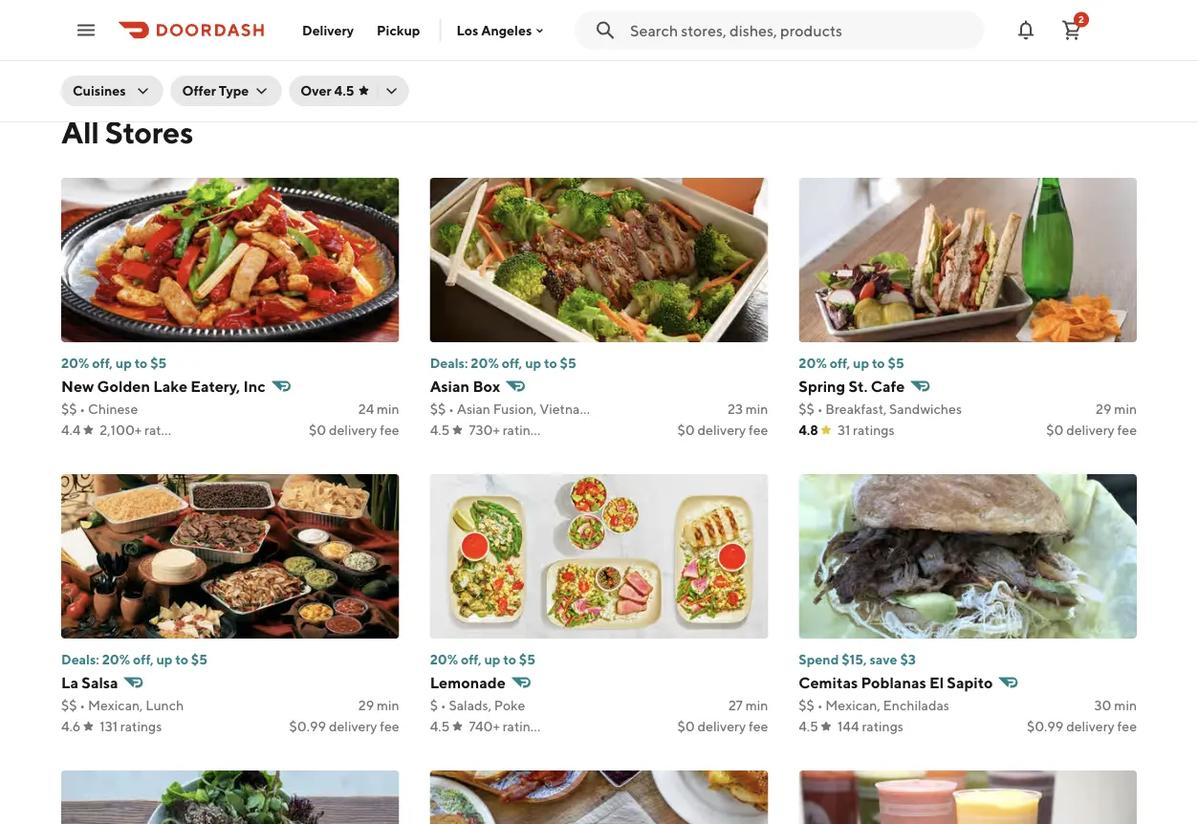 Task type: describe. For each thing, give the bounding box(es) containing it.
4.8 for 2,000+ ratings
[[425, 49, 445, 65]]

20% for lemonade
[[430, 652, 458, 668]]

angeles
[[481, 22, 532, 38]]

la
[[61, 674, 78, 692]]

$$ • asian fusion, vietnamese
[[430, 401, 612, 417]]

144 ratings
[[838, 719, 904, 735]]

lunch
[[146, 698, 184, 713]]

el
[[930, 674, 944, 692]]

delivery button
[[291, 15, 365, 45]]

0 vertical spatial inc
[[971, 4, 993, 22]]

café
[[195, 4, 229, 22]]

24 for bakery
[[110, 28, 126, 44]]

4.5 for asian box
[[430, 422, 450, 438]]

pitchoun bakery & café
[[61, 4, 229, 22]]

cuisines
[[73, 83, 126, 99]]

20% off, up to $5 for st.
[[799, 355, 904, 371]]

up for new golden lake eatery, inc
[[115, 355, 132, 371]]

20% for spring st. cafe
[[799, 355, 827, 371]]

740+
[[469, 719, 500, 735]]

0 vertical spatial golden
[[825, 4, 878, 22]]

$$ • mexican, enchiladas
[[799, 698, 950, 713]]

delivery for new golden lake eatery, inc
[[329, 422, 377, 438]]

la salsa
[[61, 674, 118, 692]]

Store search: begin typing to search for stores available on DoorDash text field
[[630, 20, 973, 41]]

$$ • chinese
[[61, 401, 138, 417]]

$0.99 for cemitas poblanas el sapito
[[1027, 719, 1064, 735]]

0.7 mi • 24 min • $0 delivery fee
[[789, 28, 979, 44]]

sapito
[[947, 674, 993, 692]]

fee for asian box
[[749, 422, 768, 438]]

spend
[[799, 652, 839, 668]]

ratings for asian box
[[503, 422, 544, 438]]

pickup button
[[365, 15, 432, 45]]

&
[[182, 4, 192, 22]]

open menu image
[[75, 19, 98, 42]]

fee for new golden lake eatery, inc
[[380, 422, 399, 438]]

mexican, for poblanas
[[826, 698, 881, 713]]

1 vertical spatial new golden lake eatery, inc
[[61, 377, 266, 395]]

$0 for lemonade
[[678, 719, 695, 735]]

$$ • mexican, lunch
[[61, 698, 184, 713]]

131 ratings
[[100, 719, 162, 735]]

0.8
[[61, 28, 82, 44]]

$0 for new golden lake eatery, inc
[[309, 422, 326, 438]]

to for new golden lake eatery, inc
[[135, 355, 148, 371]]

4.5 inside over 4.5 button
[[334, 83, 354, 99]]

0 vertical spatial 27
[[470, 28, 484, 44]]

lemonade
[[430, 674, 506, 692]]

delivery
[[302, 22, 354, 38]]

cemitas
[[799, 674, 858, 692]]

off, up '$$ • mexican, lunch'
[[133, 652, 154, 668]]

$3
[[900, 652, 916, 668]]

bakery
[[129, 4, 179, 22]]

spend $15, save $3
[[799, 652, 916, 668]]

0 vertical spatial asian
[[430, 377, 470, 395]]

cuisines button
[[61, 76, 163, 106]]

1.8 mi • 27 min • $0.99 delivery fee
[[425, 28, 630, 44]]

to for spring st. cafe
[[872, 355, 885, 371]]

delivery for cemitas poblanas el sapito
[[1067, 719, 1115, 735]]

deals: for la
[[61, 652, 99, 668]]

$$ • breakfast, sandwiches
[[799, 401, 962, 417]]

type
[[219, 83, 249, 99]]

2 button
[[1053, 11, 1091, 49]]

24 min
[[358, 401, 399, 417]]

4.6 for 1,000+ ratings
[[61, 49, 81, 65]]

breakfast,
[[826, 401, 887, 417]]

los
[[457, 22, 478, 38]]

4.8 for 31 ratings
[[799, 422, 819, 438]]

delivery for la salsa
[[329, 719, 377, 735]]

31 ratings
[[838, 422, 895, 438]]

mexican, for salsa
[[88, 698, 143, 713]]

off, for lemonade
[[461, 652, 482, 668]]

spring
[[799, 377, 846, 395]]

off, up fusion, in the left of the page
[[502, 355, 522, 371]]

ratings for new golden lake eatery, inc
[[144, 422, 186, 438]]

mi for pitchoun
[[85, 28, 99, 44]]

poke
[[494, 698, 525, 713]]

$$ for la
[[61, 698, 77, 713]]

cafe
[[871, 377, 905, 395]]

up up lunch
[[156, 652, 173, 668]]

min for la salsa
[[377, 698, 399, 713]]

$ • salads, poke
[[430, 698, 525, 713]]

all stores
[[61, 114, 193, 150]]

pitchoun
[[61, 4, 126, 22]]

mi for aloha
[[444, 28, 459, 44]]

$$ for asian
[[430, 401, 446, 417]]

deals: for asian
[[430, 355, 468, 371]]

fee for la salsa
[[380, 719, 399, 735]]

cemitas poblanas el sapito
[[799, 674, 993, 692]]

fusion,
[[493, 401, 537, 417]]

$
[[430, 698, 438, 713]]

1 vertical spatial new
[[61, 377, 94, 395]]

29 min for la salsa
[[358, 698, 399, 713]]

$$ for spring
[[799, 401, 815, 417]]

st.
[[849, 377, 868, 395]]

stores
[[105, 114, 193, 150]]

$0.99 for la salsa
[[289, 719, 326, 735]]

los angeles button
[[457, 22, 547, 38]]

4.5 for cemitas poblanas el sapito
[[799, 719, 819, 735]]

ratings for spring st. cafe
[[853, 422, 895, 438]]

ratings for cemitas poblanas el sapito
[[862, 719, 904, 735]]

chinese
[[88, 401, 138, 417]]

over 4.5
[[301, 83, 354, 99]]

30
[[1095, 698, 1112, 713]]

1 horizontal spatial 2,100+ ratings
[[827, 49, 913, 65]]

fee for lemonade
[[749, 719, 768, 735]]

0.8 mi • 24 min • $0 delivery fee
[[61, 28, 253, 44]]

0 vertical spatial 4.4
[[789, 49, 808, 65]]

mi for new
[[811, 28, 826, 44]]

144
[[838, 719, 859, 735]]

$$ for cemitas
[[799, 698, 815, 713]]

1 vertical spatial 27
[[729, 698, 743, 713]]

up for lemonade
[[484, 652, 501, 668]]

min for spring st. cafe
[[1115, 401, 1137, 417]]

1 horizontal spatial 2,100+
[[827, 49, 869, 65]]

aloha
[[425, 4, 467, 22]]

fee for cemitas poblanas el sapito
[[1118, 719, 1137, 735]]

poblanas
[[861, 674, 927, 692]]

asian box
[[430, 377, 500, 395]]

box
[[473, 377, 500, 395]]

740+ ratings
[[469, 719, 544, 735]]



Task type: vqa. For each thing, say whether or not it's contained in the screenshot.


Task type: locate. For each thing, give the bounding box(es) containing it.
4.5 right the over
[[334, 83, 354, 99]]

delivery
[[182, 28, 231, 44], [560, 28, 608, 44], [909, 28, 957, 44], [329, 422, 377, 438], [698, 422, 746, 438], [1067, 422, 1115, 438], [329, 719, 377, 735], [698, 719, 746, 735], [1067, 719, 1115, 735]]

0 horizontal spatial 4.4
[[61, 422, 81, 438]]

delivery for lemonade
[[698, 719, 746, 735]]

730+
[[469, 422, 500, 438]]

29
[[1096, 401, 1112, 417], [358, 698, 374, 713]]

new golden lake eatery, inc up '0.7 mi • 24 min • $0 delivery fee'
[[789, 4, 993, 22]]

0 horizontal spatial deals: 20% off, up to $5
[[61, 652, 207, 668]]

notification bell image
[[1015, 19, 1038, 42]]

2,000+ ratings
[[464, 49, 554, 65]]

•
[[102, 28, 108, 44], [154, 28, 160, 44], [461, 28, 467, 44], [512, 28, 518, 44], [829, 28, 834, 44], [881, 28, 886, 44], [80, 401, 85, 417], [449, 401, 454, 417], [817, 401, 823, 417], [80, 698, 85, 713], [441, 698, 446, 713], [817, 698, 823, 713]]

$$ down cemitas
[[799, 698, 815, 713]]

up
[[115, 355, 132, 371], [525, 355, 541, 371], [853, 355, 869, 371], [156, 652, 173, 668], [484, 652, 501, 668]]

$0 delivery fee for new golden lake eatery, inc
[[309, 422, 399, 438]]

0 horizontal spatial 29 min
[[358, 698, 399, 713]]

2,000+
[[464, 49, 510, 65]]

off, up spring st. cafe
[[830, 355, 850, 371]]

0 horizontal spatial $0.99
[[289, 719, 326, 735]]

0 vertical spatial 4.8
[[425, 49, 445, 65]]

4.5
[[334, 83, 354, 99], [430, 422, 450, 438], [430, 719, 450, 735], [799, 719, 819, 735]]

$$ down la on the bottom of page
[[61, 698, 77, 713]]

1 mexican, from the left
[[88, 698, 143, 713]]

3 mi from the left
[[811, 28, 826, 44]]

asian left box
[[430, 377, 470, 395]]

new up $$ • chinese
[[61, 377, 94, 395]]

pickup
[[377, 22, 420, 38]]

4.4 down "0.7"
[[789, 49, 808, 65]]

1 horizontal spatial 20% off, up to $5
[[430, 652, 535, 668]]

24 for golden
[[837, 28, 853, 44]]

1 horizontal spatial 24
[[358, 401, 374, 417]]

2 $0.99 delivery fee from the left
[[1027, 719, 1137, 735]]

$5
[[150, 355, 167, 371], [560, 355, 576, 371], [888, 355, 904, 371], [191, 652, 207, 668], [519, 652, 535, 668]]

0.7
[[789, 28, 808, 44]]

0 horizontal spatial inc
[[243, 377, 266, 395]]

0 vertical spatial 29 min
[[1096, 401, 1137, 417]]

enchiladas
[[883, 698, 950, 713]]

730+ ratings
[[469, 422, 544, 438]]

$0 for asian box
[[678, 422, 695, 438]]

sandwiches
[[890, 401, 962, 417]]

mexican, up 144
[[826, 698, 881, 713]]

deals:
[[430, 355, 468, 371], [61, 652, 99, 668]]

fee
[[233, 28, 253, 44], [611, 28, 630, 44], [960, 28, 979, 44], [380, 422, 399, 438], [749, 422, 768, 438], [1118, 422, 1137, 438], [380, 719, 399, 735], [749, 719, 768, 735], [1118, 719, 1137, 735]]

2 horizontal spatial $0.99
[[1027, 719, 1064, 735]]

20% up $$ • chinese
[[61, 355, 89, 371]]

0 horizontal spatial new
[[61, 377, 94, 395]]

2 horizontal spatial 24
[[837, 28, 853, 44]]

2
[[1079, 14, 1084, 25]]

2 4.6 from the top
[[61, 719, 81, 735]]

$0.99 delivery fee
[[289, 719, 399, 735], [1027, 719, 1137, 735]]

4.5 for lemonade
[[430, 719, 450, 735]]

1 horizontal spatial $0.99
[[520, 28, 557, 44]]

0 vertical spatial eatery,
[[918, 4, 968, 22]]

mexican, up 131
[[88, 698, 143, 713]]

20% up salsa
[[102, 652, 130, 668]]

to up lunch
[[175, 652, 188, 668]]

29 for spring st. cafe
[[1096, 401, 1112, 417]]

deals: 20% off, up to $5 up salsa
[[61, 652, 207, 668]]

$0 delivery fee for spring st. cafe
[[1046, 422, 1137, 438]]

4.6 for 131 ratings
[[61, 719, 81, 735]]

golden up "chinese"
[[97, 377, 150, 395]]

0 horizontal spatial 20% off, up to $5
[[61, 355, 167, 371]]

20% off, up to $5 up "chinese"
[[61, 355, 167, 371]]

to for lemonade
[[503, 652, 516, 668]]

1,000+ ratings
[[100, 49, 188, 65]]

1 horizontal spatial golden
[[825, 4, 878, 22]]

0 horizontal spatial 4.8
[[425, 49, 445, 65]]

0 vertical spatial deals: 20% off, up to $5
[[430, 355, 576, 371]]

mi right "0.7"
[[811, 28, 826, 44]]

deals: 20% off, up to $5
[[430, 355, 576, 371], [61, 652, 207, 668]]

asian up 730+
[[457, 401, 491, 417]]

off, for new golden lake eatery, inc
[[92, 355, 113, 371]]

1 vertical spatial 4.4
[[61, 422, 81, 438]]

off, up $$ • chinese
[[92, 355, 113, 371]]

0 vertical spatial 29
[[1096, 401, 1112, 417]]

2,100+ ratings down "chinese"
[[100, 422, 186, 438]]

20% off, up to $5 for golden
[[61, 355, 167, 371]]

1 horizontal spatial new golden lake eatery, inc
[[789, 4, 993, 22]]

0 horizontal spatial 2,100+ ratings
[[100, 422, 186, 438]]

min for cemitas poblanas el sapito
[[1115, 698, 1137, 713]]

1 horizontal spatial deals:
[[430, 355, 468, 371]]

0 horizontal spatial mi
[[85, 28, 99, 44]]

to up vietnamese
[[544, 355, 557, 371]]

off,
[[92, 355, 113, 371], [502, 355, 522, 371], [830, 355, 850, 371], [133, 652, 154, 668], [461, 652, 482, 668]]

0 horizontal spatial 2,100+
[[100, 422, 142, 438]]

0 vertical spatial new golden lake eatery, inc
[[789, 4, 993, 22]]

1 horizontal spatial new
[[789, 4, 822, 22]]

$15,
[[842, 652, 867, 668]]

asian
[[430, 377, 470, 395], [457, 401, 491, 417]]

2,100+ down '0.7 mi • 24 min • $0 delivery fee'
[[827, 49, 869, 65]]

new golden lake eatery, inc up "chinese"
[[61, 377, 266, 395]]

$0 delivery fee
[[309, 422, 399, 438], [678, 422, 768, 438], [1046, 422, 1137, 438], [678, 719, 768, 735]]

los angeles
[[457, 22, 532, 38]]

off, up lemonade
[[461, 652, 482, 668]]

deals: 20% off, up to $5 up box
[[430, 355, 576, 371]]

4.6
[[61, 49, 81, 65], [61, 719, 81, 735]]

31
[[838, 422, 851, 438]]

1 vertical spatial asian
[[457, 401, 491, 417]]

over
[[301, 83, 332, 99]]

2 mi from the left
[[444, 28, 459, 44]]

4.4 down $$ • chinese
[[61, 422, 81, 438]]

all
[[61, 114, 99, 150]]

up up "chinese"
[[115, 355, 132, 371]]

20% off, up to $5
[[61, 355, 167, 371], [799, 355, 904, 371], [430, 652, 535, 668]]

4.8 left the 31
[[799, 422, 819, 438]]

0 horizontal spatial deals:
[[61, 652, 99, 668]]

1 horizontal spatial 29 min
[[1096, 401, 1137, 417]]

1 horizontal spatial mexican,
[[826, 698, 881, 713]]

ratings
[[146, 49, 188, 65], [513, 49, 554, 65], [872, 49, 913, 65], [144, 422, 186, 438], [503, 422, 544, 438], [853, 422, 895, 438], [120, 719, 162, 735], [503, 719, 544, 735], [862, 719, 904, 735]]

4.5 down $
[[430, 719, 450, 735]]

mi right 1.8
[[444, 28, 459, 44]]

deals: up la salsa
[[61, 652, 99, 668]]

0 vertical spatial 4.6
[[61, 49, 81, 65]]

1 $0.99 delivery fee from the left
[[289, 719, 399, 735]]

vietnamese
[[540, 401, 612, 417]]

to up poke
[[503, 652, 516, 668]]

salads,
[[449, 698, 492, 713]]

min for lemonade
[[746, 698, 768, 713]]

offer
[[182, 83, 216, 99]]

service
[[536, 4, 588, 22]]

golden up '0.7 mi • 24 min • $0 delivery fee'
[[825, 4, 878, 22]]

0 horizontal spatial golden
[[97, 377, 150, 395]]

0 vertical spatial 2,100+ ratings
[[827, 49, 913, 65]]

up up st.
[[853, 355, 869, 371]]

2,100+ ratings
[[827, 49, 913, 65], [100, 422, 186, 438]]

$5 for lemonade
[[519, 652, 535, 668]]

1 vertical spatial deals:
[[61, 652, 99, 668]]

2,100+ ratings down '0.7 mi • 24 min • $0 delivery fee'
[[827, 49, 913, 65]]

to
[[135, 355, 148, 371], [544, 355, 557, 371], [872, 355, 885, 371], [175, 652, 188, 668], [503, 652, 516, 668]]

1 horizontal spatial 29
[[1096, 401, 1112, 417]]

$5 for new golden lake eatery, inc
[[150, 355, 167, 371]]

1 vertical spatial 2,100+ ratings
[[100, 422, 186, 438]]

deals: 20% off, up to $5 for asian box
[[430, 355, 576, 371]]

23
[[728, 401, 743, 417]]

to up cafe
[[872, 355, 885, 371]]

up for spring st. cafe
[[853, 355, 869, 371]]

0 horizontal spatial $0.99 delivery fee
[[289, 719, 399, 735]]

23 min
[[728, 401, 768, 417]]

spring st. cafe
[[799, 377, 905, 395]]

ratings for la salsa
[[120, 719, 162, 735]]

mexican,
[[88, 698, 143, 713], [826, 698, 881, 713]]

$0 delivery fee for asian box
[[678, 422, 768, 438]]

1 horizontal spatial inc
[[971, 4, 993, 22]]

1 items, open order cart image
[[1061, 19, 1084, 42]]

4.6 down 0.8
[[61, 49, 81, 65]]

1 horizontal spatial eatery,
[[918, 4, 968, 22]]

1 vertical spatial 4.8
[[799, 422, 819, 438]]

30 min
[[1095, 698, 1137, 713]]

29 min
[[1096, 401, 1137, 417], [358, 698, 399, 713]]

1 horizontal spatial 4.4
[[789, 49, 808, 65]]

mi right 0.8
[[85, 28, 99, 44]]

1 vertical spatial deals: 20% off, up to $5
[[61, 652, 207, 668]]

20% off, up to $5 up spring st. cafe
[[799, 355, 904, 371]]

2 mexican, from the left
[[826, 698, 881, 713]]

0 horizontal spatial lake
[[153, 377, 188, 395]]

0 vertical spatial 2,100+
[[827, 49, 869, 65]]

4.8
[[425, 49, 445, 65], [799, 422, 819, 438]]

min for asian box
[[746, 401, 768, 417]]

$0 for spring st. cafe
[[1046, 422, 1064, 438]]

20% off, up to $5 up lemonade
[[430, 652, 535, 668]]

aloha catering service
[[425, 4, 588, 22]]

ratings for lemonade
[[503, 719, 544, 735]]

catering
[[470, 4, 532, 22]]

0 horizontal spatial 29
[[358, 698, 374, 713]]

29 min for spring st. cafe
[[1096, 401, 1137, 417]]

131
[[100, 719, 118, 735]]

offer type button
[[171, 76, 281, 106]]

$0.99 delivery fee for cemitas poblanas el sapito
[[1027, 719, 1137, 735]]

0 horizontal spatial 27
[[470, 28, 484, 44]]

up up lemonade
[[484, 652, 501, 668]]

4.8 down 1.8
[[425, 49, 445, 65]]

golden
[[825, 4, 878, 22], [97, 377, 150, 395]]

1 vertical spatial 29
[[358, 698, 374, 713]]

20% up box
[[471, 355, 499, 371]]

1 horizontal spatial deals: 20% off, up to $5
[[430, 355, 576, 371]]

$0.99
[[520, 28, 557, 44], [289, 719, 326, 735], [1027, 719, 1064, 735]]

0 vertical spatial deals:
[[430, 355, 468, 371]]

1 vertical spatial 4.6
[[61, 719, 81, 735]]

inc
[[971, 4, 993, 22], [243, 377, 266, 395]]

$$ down asian box
[[430, 401, 446, 417]]

deals: up asian box
[[430, 355, 468, 371]]

4.4
[[789, 49, 808, 65], [61, 422, 81, 438]]

1 horizontal spatial mi
[[444, 28, 459, 44]]

new
[[789, 4, 822, 22], [61, 377, 94, 395]]

2,100+ down "chinese"
[[100, 422, 142, 438]]

lake
[[881, 4, 915, 22], [153, 377, 188, 395]]

min for new golden lake eatery, inc
[[377, 401, 399, 417]]

offer type
[[182, 83, 249, 99]]

0 horizontal spatial new golden lake eatery, inc
[[61, 377, 266, 395]]

29 for la salsa
[[358, 698, 374, 713]]

1 4.6 from the top
[[61, 49, 81, 65]]

1.8
[[425, 28, 441, 44]]

mi
[[85, 28, 99, 44], [444, 28, 459, 44], [811, 28, 826, 44]]

1 horizontal spatial $0.99 delivery fee
[[1027, 719, 1137, 735]]

1 mi from the left
[[85, 28, 99, 44]]

4.5 left 144
[[799, 719, 819, 735]]

deals: 20% off, up to $5 for la salsa
[[61, 652, 207, 668]]

1 vertical spatial 29 min
[[358, 698, 399, 713]]

$$ down spring
[[799, 401, 815, 417]]

fee for spring st. cafe
[[1118, 422, 1137, 438]]

0 horizontal spatial 24
[[110, 28, 126, 44]]

$$ left "chinese"
[[61, 401, 77, 417]]

0 horizontal spatial mexican,
[[88, 698, 143, 713]]

1 horizontal spatial lake
[[881, 4, 915, 22]]

new up "0.7"
[[789, 4, 822, 22]]

1 vertical spatial lake
[[153, 377, 188, 395]]

off, for spring st. cafe
[[830, 355, 850, 371]]

1 vertical spatial eatery,
[[191, 377, 240, 395]]

0 horizontal spatial eatery,
[[191, 377, 240, 395]]

2 horizontal spatial 20% off, up to $5
[[799, 355, 904, 371]]

to up "chinese"
[[135, 355, 148, 371]]

save
[[870, 652, 898, 668]]

4.5 left 730+
[[430, 422, 450, 438]]

27 min
[[729, 698, 768, 713]]

$0.99 delivery fee for la salsa
[[289, 719, 399, 735]]

20% up spring
[[799, 355, 827, 371]]

eatery,
[[918, 4, 968, 22], [191, 377, 240, 395]]

1 vertical spatial 2,100+
[[100, 422, 142, 438]]

$$ for new
[[61, 401, 77, 417]]

over 4.5 button
[[289, 76, 409, 106]]

delivery for spring st. cafe
[[1067, 422, 1115, 438]]

0 vertical spatial lake
[[881, 4, 915, 22]]

24
[[110, 28, 126, 44], [837, 28, 853, 44], [358, 401, 374, 417]]

salsa
[[82, 674, 118, 692]]

4.6 left 131
[[61, 719, 81, 735]]

1,000+
[[100, 49, 144, 65]]

1 vertical spatial inc
[[243, 377, 266, 395]]

1 horizontal spatial 27
[[729, 698, 743, 713]]

0 vertical spatial new
[[789, 4, 822, 22]]

up up $$ • asian fusion, vietnamese
[[525, 355, 541, 371]]

1 horizontal spatial 4.8
[[799, 422, 819, 438]]

27
[[470, 28, 484, 44], [729, 698, 743, 713]]

2 horizontal spatial mi
[[811, 28, 826, 44]]

$5 for spring st. cafe
[[888, 355, 904, 371]]

20% up lemonade
[[430, 652, 458, 668]]

$0 delivery fee for lemonade
[[678, 719, 768, 735]]

delivery for asian box
[[698, 422, 746, 438]]

20% for new golden lake eatery, inc
[[61, 355, 89, 371]]

1 vertical spatial golden
[[97, 377, 150, 395]]



